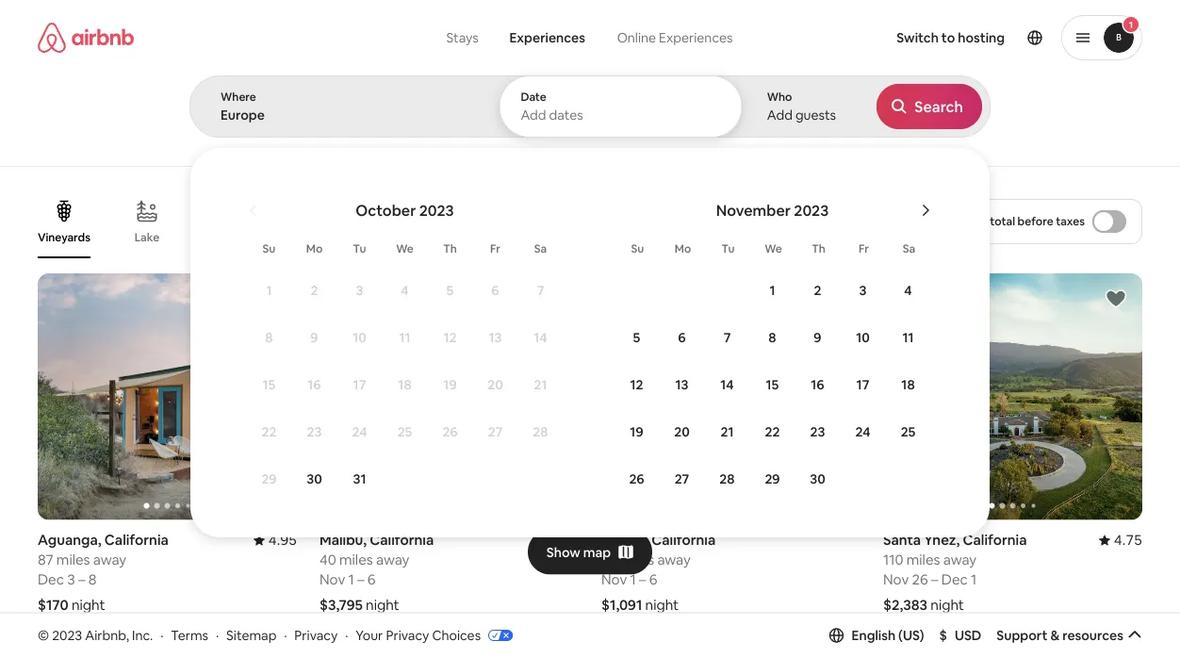 Task type: describe. For each thing, give the bounding box(es) containing it.
vineyards
[[38, 230, 90, 245]]

– for $3,795
[[357, 570, 365, 589]]

27 for the bottommost the 27 button
[[675, 471, 690, 488]]

©
[[38, 627, 49, 644]]

2 30 button from the left
[[795, 456, 841, 502]]

1 vertical spatial 19
[[630, 423, 644, 440]]

0 vertical spatial 13
[[489, 329, 502, 346]]

31
[[353, 471, 366, 488]]

2 25 button from the left
[[886, 409, 931, 455]]

2 15 button from the left
[[750, 362, 795, 407]]

2 11 button from the left
[[886, 315, 931, 360]]

2 15 from the left
[[766, 376, 779, 393]]

1 18 button from the left
[[382, 362, 428, 407]]

1 25 from the left
[[398, 423, 412, 440]]

5.0
[[559, 531, 579, 549]]

1 29 button from the left
[[247, 456, 292, 502]]

0 horizontal spatial 12 button
[[428, 315, 473, 360]]

2 16 from the left
[[811, 376, 825, 393]]

boats
[[393, 230, 423, 245]]

1 we from the left
[[396, 241, 414, 256]]

(us)
[[899, 627, 925, 644]]

cabins
[[473, 230, 509, 245]]

11 for 1st 11 button from the right
[[903, 329, 914, 346]]

8 inside aguanga, california 87 miles away dec 3 – 8 $170 night
[[88, 570, 97, 589]]

$
[[940, 627, 948, 644]]

2 tu from the left
[[722, 241, 735, 256]]

omg!
[[669, 230, 699, 245]]

november
[[716, 200, 791, 220]]

miles for 36
[[621, 550, 655, 569]]

0 vertical spatial 26 button
[[428, 409, 473, 455]]

grid
[[247, 230, 269, 244]]

experiences tab panel
[[190, 75, 1181, 551]]

2 sa from the left
[[903, 241, 916, 256]]

night for $3,795
[[366, 596, 400, 614]]

sitemap link
[[226, 627, 277, 644]]

1 privacy from the left
[[295, 627, 338, 644]]

0 vertical spatial 19 button
[[428, 362, 473, 407]]

2 23 button from the left
[[795, 409, 841, 455]]

2 horizontal spatial 8
[[769, 329, 777, 346]]

castles
[[305, 230, 345, 245]]

110
[[884, 550, 904, 569]]

1 sa from the left
[[534, 241, 547, 256]]

night for $170
[[72, 596, 105, 614]]

2 button for november 2023
[[795, 268, 841, 313]]

online
[[617, 29, 656, 46]]

stays button
[[431, 19, 495, 57]]

stays
[[446, 29, 479, 46]]

1 horizontal spatial 12
[[630, 376, 644, 393]]

california for malibu, california 36 miles away nov 1 – 6 $1,091 night
[[652, 531, 716, 549]]

0 horizontal spatial 7 button
[[518, 268, 563, 313]]

nov for 36
[[602, 570, 627, 589]]

2 17 button from the left
[[841, 362, 886, 407]]

before
[[1018, 214, 1054, 229]]

31 button
[[337, 456, 382, 502]]

experiences inside button
[[510, 29, 586, 46]]

27 for the topmost the 27 button
[[488, 423, 503, 440]]

2 24 button from the left
[[841, 409, 886, 455]]

2 for november 2023
[[814, 282, 822, 299]]

0 horizontal spatial 12
[[444, 329, 457, 346]]

1 9 from the left
[[311, 329, 318, 346]]

to
[[942, 29, 955, 46]]

lake
[[135, 230, 160, 245]]

october
[[356, 200, 416, 220]]

$2,383
[[884, 596, 928, 614]]

support & resources
[[997, 627, 1124, 644]]

what can we help you find? tab list
[[431, 19, 601, 57]]

1 17 button from the left
[[337, 362, 382, 407]]

0 horizontal spatial 13 button
[[473, 315, 518, 360]]

0 vertical spatial 5 button
[[428, 268, 473, 313]]

guests
[[796, 107, 836, 124]]

switch
[[897, 29, 939, 46]]

1 vertical spatial 26 button
[[614, 456, 660, 502]]

3 for october 2023
[[356, 282, 363, 299]]

$170
[[38, 596, 69, 614]]

1 horizontal spatial 21 button
[[705, 409, 750, 455]]

4.95
[[269, 531, 297, 549]]

1 horizontal spatial 13 button
[[660, 362, 705, 407]]

3 button for november 2023
[[841, 268, 886, 313]]

usd
[[955, 627, 982, 644]]

1 11 button from the left
[[382, 315, 428, 360]]

october 2023
[[356, 200, 454, 220]]

1 10 button from the left
[[337, 315, 382, 360]]

your
[[356, 627, 383, 644]]

nov inside the santa ynez, california 110 miles away nov 26 – dec 1 $2,383 night
[[884, 570, 909, 589]]

2 10 from the left
[[856, 329, 870, 346]]

who
[[767, 90, 793, 104]]

0 horizontal spatial 19
[[444, 376, 457, 393]]

4.95 out of 5 average rating image
[[253, 531, 297, 549]]

off-the-grid
[[204, 230, 269, 244]]

1 inside malibu, california 40 miles away nov 1 – 6 $3,795 night
[[348, 570, 354, 589]]

mansions
[[742, 230, 792, 245]]

show map
[[547, 544, 611, 561]]

switch to hosting link
[[886, 18, 1017, 58]]

1 vertical spatial 28
[[720, 471, 735, 488]]

1 8 button from the left
[[247, 315, 292, 360]]

1 16 from the left
[[308, 376, 321, 393]]

1 24 from the left
[[352, 423, 367, 440]]

1 horizontal spatial 5
[[633, 329, 641, 346]]

nov for 40
[[320, 570, 345, 589]]

$1,091
[[602, 596, 643, 614]]

who add guests
[[767, 90, 836, 124]]

4 · from the left
[[345, 627, 348, 644]]

1 30 button from the left
[[292, 456, 337, 502]]

3 inside aguanga, california 87 miles away dec 3 – 8 $170 night
[[67, 570, 75, 589]]

display
[[949, 214, 988, 229]]

dates
[[549, 107, 583, 124]]

0 horizontal spatial 28
[[533, 423, 548, 440]]

privacy link
[[295, 627, 338, 644]]

sitemap
[[226, 627, 277, 644]]

40
[[320, 550, 336, 569]]

1 mo from the left
[[306, 241, 323, 256]]

1 10 from the left
[[353, 329, 367, 346]]

0 vertical spatial 27 button
[[473, 409, 518, 455]]

1 horizontal spatial 5 button
[[614, 315, 660, 360]]

© 2023 airbnb, inc. ·
[[38, 627, 164, 644]]

group for 87 miles away
[[38, 273, 297, 520]]

display total before taxes button
[[933, 199, 1143, 244]]

ynez,
[[924, 531, 960, 549]]

0 vertical spatial 28 button
[[518, 409, 563, 455]]

0 vertical spatial 14 button
[[518, 315, 563, 360]]

none search field containing october 2023
[[190, 0, 1181, 551]]

california for aguanga, california 87 miles away dec 3 – 8 $170 night
[[104, 531, 169, 549]]

away inside the santa ynez, california 110 miles away nov 26 – dec 1 $2,383 night
[[944, 550, 977, 569]]

1 25 button from the left
[[382, 409, 428, 455]]

1 horizontal spatial 19 button
[[614, 409, 660, 455]]

1 tu from the left
[[353, 241, 366, 256]]

experiences button
[[495, 19, 601, 57]]

2 29 button from the left
[[750, 456, 795, 502]]

add to wishlist: malibu, california image for 40 miles away
[[541, 288, 564, 310]]

7 for left 7 button
[[537, 282, 544, 299]]

$ usd
[[940, 627, 982, 644]]

where
[[221, 90, 256, 104]]

1 vertical spatial 27 button
[[660, 456, 705, 502]]

1 24 button from the left
[[337, 409, 382, 455]]

calendar application
[[213, 180, 1181, 551]]

your privacy choices
[[356, 627, 481, 644]]

1 15 from the left
[[263, 376, 276, 393]]

terms link
[[171, 627, 208, 644]]

support & resources button
[[997, 627, 1143, 644]]

display total before taxes
[[949, 214, 1085, 229]]

1 th from the left
[[443, 241, 457, 256]]

add to wishlist: aguanga, california image
[[259, 288, 282, 310]]

2 · from the left
[[216, 627, 219, 644]]

map
[[584, 544, 611, 561]]

20 for topmost 20 button
[[488, 376, 503, 393]]

2 we from the left
[[765, 241, 782, 256]]

english (us) button
[[829, 627, 925, 644]]

california inside the santa ynez, california 110 miles away nov 26 – dec 1 $2,383 night
[[963, 531, 1027, 549]]

23 for second 23 button
[[811, 423, 826, 440]]

resources
[[1063, 627, 1124, 644]]

1 9 button from the left
[[292, 315, 337, 360]]

1 horizontal spatial 14
[[721, 376, 734, 393]]

2 10 button from the left
[[841, 315, 886, 360]]

1 22 button from the left
[[247, 409, 292, 455]]

miles for 87
[[56, 550, 90, 569]]

1 inside 1 dropdown button
[[1129, 18, 1134, 31]]

taxes
[[1056, 214, 1085, 229]]

1 30 from the left
[[307, 471, 322, 488]]

– for $1,091
[[639, 570, 646, 589]]

4 for november 2023
[[905, 282, 912, 299]]

group for 110 miles away
[[884, 273, 1143, 520]]

1 inside malibu, california 36 miles away nov 1 – 6 $1,091 night
[[630, 570, 636, 589]]

2023 for october
[[419, 200, 454, 220]]

1 16 button from the left
[[292, 362, 337, 407]]

23 for 2nd 23 button from right
[[307, 423, 322, 440]]

2 25 from the left
[[901, 423, 916, 440]]

2 22 from the left
[[765, 423, 780, 440]]

add for add dates
[[521, 107, 546, 124]]

0 horizontal spatial 14
[[534, 329, 548, 346]]

2 button for october 2023
[[292, 268, 337, 313]]

choices
[[432, 627, 481, 644]]

4.75
[[1114, 531, 1143, 549]]

total
[[990, 214, 1016, 229]]

2 mo from the left
[[675, 241, 691, 256]]

1 vertical spatial 20 button
[[660, 409, 705, 455]]

0 horizontal spatial 5
[[447, 282, 454, 299]]

malibu, california 36 miles away nov 1 – 6 $1,091 night
[[602, 531, 716, 614]]

your privacy choices link
[[356, 627, 513, 645]]



Task type: vqa. For each thing, say whether or not it's contained in the screenshot.


Task type: locate. For each thing, give the bounding box(es) containing it.
2 – from the left
[[357, 570, 365, 589]]

night inside the santa ynez, california 110 miles away nov 26 – dec 1 $2,383 night
[[931, 596, 965, 614]]

1 night from the left
[[72, 596, 105, 614]]

1 horizontal spatial 8 button
[[750, 315, 795, 360]]

– up $3,795
[[357, 570, 365, 589]]

0 horizontal spatial 30 button
[[292, 456, 337, 502]]

miles right 36
[[621, 550, 655, 569]]

20
[[488, 376, 503, 393], [674, 423, 690, 440]]

nov down the 110
[[884, 570, 909, 589]]

1 horizontal spatial mo
[[675, 241, 691, 256]]

&
[[1051, 627, 1060, 644]]

1 18 from the left
[[398, 376, 412, 393]]

1 horizontal spatial 23
[[811, 423, 826, 440]]

1 horizontal spatial 8
[[265, 329, 273, 346]]

0 horizontal spatial 8 button
[[247, 315, 292, 360]]

nov down 36
[[602, 570, 627, 589]]

group for 40 miles away
[[320, 273, 579, 520]]

1 su from the left
[[263, 241, 276, 256]]

0 horizontal spatial 23 button
[[292, 409, 337, 455]]

· right terms
[[216, 627, 219, 644]]

2023 for november
[[794, 200, 829, 220]]

california inside malibu, california 36 miles away nov 1 – 6 $1,091 night
[[652, 531, 716, 549]]

11 for first 11 button
[[399, 329, 411, 346]]

2 24 from the left
[[856, 423, 871, 440]]

1 · from the left
[[160, 627, 164, 644]]

1 horizontal spatial 28 button
[[705, 456, 750, 502]]

3 button
[[337, 268, 382, 313], [841, 268, 886, 313]]

16
[[308, 376, 321, 393], [811, 376, 825, 393]]

7 for 7 button to the right
[[724, 329, 731, 346]]

8
[[265, 329, 273, 346], [769, 329, 777, 346], [88, 570, 97, 589]]

0 vertical spatial 12
[[444, 329, 457, 346]]

1 – from the left
[[78, 570, 85, 589]]

1 horizontal spatial 27
[[675, 471, 690, 488]]

1 horizontal spatial 3
[[356, 282, 363, 299]]

2 dec from the left
[[942, 570, 968, 589]]

th left the cabins
[[443, 241, 457, 256]]

miles for 40
[[339, 550, 373, 569]]

–
[[78, 570, 85, 589], [357, 570, 365, 589], [639, 570, 646, 589], [932, 570, 939, 589]]

nov inside malibu, california 40 miles away nov 1 – 6 $3,795 night
[[320, 570, 345, 589]]

terms
[[171, 627, 208, 644]]

2 17 from the left
[[857, 376, 870, 393]]

10 button
[[337, 315, 382, 360], [841, 315, 886, 360]]

1 horizontal spatial we
[[765, 241, 782, 256]]

california right map at the bottom of the page
[[652, 531, 716, 549]]

1 29 from the left
[[262, 471, 277, 488]]

1 horizontal spatial 20 button
[[660, 409, 705, 455]]

– for $170
[[78, 570, 85, 589]]

add inside date add dates
[[521, 107, 546, 124]]

3
[[356, 282, 363, 299], [860, 282, 867, 299], [67, 570, 75, 589]]

1 horizontal spatial fr
[[859, 241, 869, 256]]

– down aguanga,
[[78, 570, 85, 589]]

19 button
[[428, 362, 473, 407], [614, 409, 660, 455]]

2 right add to wishlist: aguanga, california image
[[311, 282, 318, 299]]

switch to hosting
[[897, 29, 1005, 46]]

12 button
[[428, 315, 473, 360], [614, 362, 660, 407]]

2 4 button from the left
[[886, 268, 931, 313]]

0 vertical spatial 5
[[447, 282, 454, 299]]

away down aguanga,
[[93, 550, 127, 569]]

4 night from the left
[[931, 596, 965, 614]]

2 9 from the left
[[814, 329, 822, 346]]

2 30 from the left
[[810, 471, 826, 488]]

away
[[93, 550, 127, 569], [376, 550, 410, 569], [658, 550, 691, 569], [944, 550, 977, 569]]

1 malibu, from the left
[[320, 531, 367, 549]]

5.0 out of 5 average rating image
[[544, 531, 579, 549]]

santa ynez, california 110 miles away nov 26 – dec 1 $2,383 night
[[884, 531, 1027, 614]]

0 horizontal spatial mo
[[306, 241, 323, 256]]

1 3 button from the left
[[337, 268, 382, 313]]

california right ynez,
[[963, 531, 1027, 549]]

2023 for ©
[[52, 627, 82, 644]]

26 inside the santa ynez, california 110 miles away nov 26 – dec 1 $2,383 night
[[912, 570, 929, 589]]

0 horizontal spatial 18
[[398, 376, 412, 393]]

0 vertical spatial 26
[[443, 423, 458, 440]]

1 horizontal spatial su
[[631, 241, 644, 256]]

su left omg!
[[631, 241, 644, 256]]

18 for first '18' "button" from right
[[902, 376, 915, 393]]

2 th from the left
[[812, 241, 826, 256]]

miles inside malibu, california 36 miles away nov 1 – 6 $1,091 night
[[621, 550, 655, 569]]

2 29 from the left
[[765, 471, 780, 488]]

support
[[997, 627, 1048, 644]]

add to wishlist: malibu, california image for 36 miles away
[[823, 288, 846, 310]]

5
[[447, 282, 454, 299], [633, 329, 641, 346]]

night inside malibu, california 36 miles away nov 1 – 6 $1,091 night
[[646, 596, 679, 614]]

2 16 button from the left
[[795, 362, 841, 407]]

privacy inside 'link'
[[386, 627, 429, 644]]

away inside malibu, california 40 miles away nov 1 – 6 $3,795 night
[[376, 550, 410, 569]]

1 horizontal spatial 16 button
[[795, 362, 841, 407]]

add down date
[[521, 107, 546, 124]]

2023 up boats
[[419, 200, 454, 220]]

online experiences
[[617, 29, 733, 46]]

night right $1,091
[[646, 596, 679, 614]]

1 horizontal spatial 19
[[630, 423, 644, 440]]

18 for 2nd '18' "button" from right
[[398, 376, 412, 393]]

away down ynez,
[[944, 550, 977, 569]]

1 horizontal spatial 27 button
[[660, 456, 705, 502]]

· left 'your'
[[345, 627, 348, 644]]

dec inside aguanga, california 87 miles away dec 3 – 8 $170 night
[[38, 570, 64, 589]]

2 nov from the left
[[602, 570, 627, 589]]

2 8 button from the left
[[750, 315, 795, 360]]

inc.
[[132, 627, 153, 644]]

malibu, california 40 miles away nov 1 – 6 $3,795 night
[[320, 531, 434, 614]]

experiences
[[510, 29, 586, 46], [659, 29, 733, 46]]

2 vertical spatial 26
[[912, 570, 929, 589]]

1 dec from the left
[[38, 570, 64, 589]]

2023 right '©'
[[52, 627, 82, 644]]

0 horizontal spatial 26 button
[[428, 409, 473, 455]]

0 vertical spatial 7 button
[[518, 268, 563, 313]]

0 horizontal spatial 6 button
[[473, 268, 518, 313]]

1 california from the left
[[104, 531, 169, 549]]

25
[[398, 423, 412, 440], [901, 423, 916, 440]]

23
[[307, 423, 322, 440], [811, 423, 826, 440]]

5 button
[[428, 268, 473, 313], [614, 315, 660, 360]]

1 4 from the left
[[401, 282, 409, 299]]

tu right castles
[[353, 241, 366, 256]]

1 4 button from the left
[[382, 268, 428, 313]]

– up $1,091
[[639, 570, 646, 589]]

malibu, up 40
[[320, 531, 367, 549]]

1 23 button from the left
[[292, 409, 337, 455]]

0 horizontal spatial 23
[[307, 423, 322, 440]]

2 add to wishlist: malibu, california image from the left
[[823, 288, 846, 310]]

1 add from the left
[[521, 107, 546, 124]]

0 horizontal spatial 28 button
[[518, 409, 563, 455]]

2 2 button from the left
[[795, 268, 841, 313]]

0 horizontal spatial 16 button
[[292, 362, 337, 407]]

12
[[444, 329, 457, 346], [630, 376, 644, 393]]

17 button
[[337, 362, 382, 407], [841, 362, 886, 407]]

1 horizontal spatial 7 button
[[705, 315, 750, 360]]

13 button
[[473, 315, 518, 360], [660, 362, 705, 407]]

1 button
[[1062, 15, 1143, 60]]

2 button right add to wishlist: aguanga, california image
[[292, 268, 337, 313]]

2023 right the november at the right of the page
[[794, 200, 829, 220]]

privacy down $3,795
[[295, 627, 338, 644]]

24
[[352, 423, 367, 440], [856, 423, 871, 440]]

we
[[396, 241, 414, 256], [765, 241, 782, 256]]

11 button
[[382, 315, 428, 360], [886, 315, 931, 360]]

1 horizontal spatial 20
[[674, 423, 690, 440]]

3 button for october 2023
[[337, 268, 382, 313]]

4 away from the left
[[944, 550, 977, 569]]

1 vertical spatial 7 button
[[705, 315, 750, 360]]

november 2023
[[716, 200, 829, 220]]

1 horizontal spatial privacy
[[386, 627, 429, 644]]

0 horizontal spatial 19 button
[[428, 362, 473, 407]]

1 button for november
[[750, 268, 795, 313]]

1 horizontal spatial 18 button
[[886, 362, 931, 407]]

we down october 2023
[[396, 241, 414, 256]]

0 horizontal spatial 29
[[262, 471, 277, 488]]

night inside malibu, california 40 miles away nov 1 – 6 $3,795 night
[[366, 596, 400, 614]]

2 11 from the left
[[903, 329, 914, 346]]

1 horizontal spatial 10 button
[[841, 315, 886, 360]]

3 for november 2023
[[860, 282, 867, 299]]

0 horizontal spatial 2023
[[52, 627, 82, 644]]

1 vertical spatial 12 button
[[614, 362, 660, 407]]

30 button
[[292, 456, 337, 502], [795, 456, 841, 502]]

nov
[[320, 570, 345, 589], [602, 570, 627, 589], [884, 570, 909, 589]]

0 horizontal spatial add to wishlist: malibu, california image
[[541, 288, 564, 310]]

tu
[[353, 241, 366, 256], [722, 241, 735, 256]]

california inside malibu, california 40 miles away nov 1 – 6 $3,795 night
[[370, 531, 434, 549]]

dec inside the santa ynez, california 110 miles away nov 26 – dec 1 $2,383 night
[[942, 570, 968, 589]]

0 horizontal spatial 25 button
[[382, 409, 428, 455]]

4
[[401, 282, 409, 299], [905, 282, 912, 299]]

22 button
[[247, 409, 292, 455], [750, 409, 795, 455]]

1 button down mansions on the right top of the page
[[750, 268, 795, 313]]

1 vertical spatial 13
[[676, 376, 689, 393]]

add inside who add guests
[[767, 107, 793, 124]]

0 vertical spatial 20 button
[[473, 362, 518, 407]]

1 inside the santa ynez, california 110 miles away nov 26 – dec 1 $2,383 night
[[971, 570, 977, 589]]

1 horizontal spatial 18
[[902, 376, 915, 393]]

3 away from the left
[[658, 550, 691, 569]]

27 button
[[473, 409, 518, 455], [660, 456, 705, 502]]

2 horizontal spatial nov
[[884, 570, 909, 589]]

2 malibu, from the left
[[602, 531, 649, 549]]

2 18 from the left
[[902, 376, 915, 393]]

malibu,
[[320, 531, 367, 549], [602, 531, 649, 549]]

1 horizontal spatial 10
[[856, 329, 870, 346]]

4 button for november 2023
[[886, 268, 931, 313]]

1
[[1129, 18, 1134, 31], [266, 282, 272, 299], [770, 282, 776, 299], [348, 570, 354, 589], [630, 570, 636, 589], [971, 570, 977, 589]]

1 button down grid
[[247, 268, 292, 313]]

miles inside aguanga, california 87 miles away dec 3 – 8 $170 night
[[56, 550, 90, 569]]

malibu, for 40
[[320, 531, 367, 549]]

date add dates
[[521, 90, 583, 124]]

9 button
[[292, 315, 337, 360], [795, 315, 841, 360]]

4 button
[[382, 268, 428, 313], [886, 268, 931, 313]]

malibu, inside malibu, california 40 miles away nov 1 – 6 $3,795 night
[[320, 531, 367, 549]]

miles inside malibu, california 40 miles away nov 1 – 6 $3,795 night
[[339, 550, 373, 569]]

mo left mansions on the right top of the page
[[675, 241, 691, 256]]

2 su from the left
[[631, 241, 644, 256]]

miles right 40
[[339, 550, 373, 569]]

14
[[534, 329, 548, 346], [721, 376, 734, 393]]

1 horizontal spatial 7
[[724, 329, 731, 346]]

87
[[38, 550, 53, 569]]

1 horizontal spatial sa
[[903, 241, 916, 256]]

privacy
[[295, 627, 338, 644], [386, 627, 429, 644]]

2 horizontal spatial 3
[[860, 282, 867, 299]]

night inside aguanga, california 87 miles away dec 3 – 8 $170 night
[[72, 596, 105, 614]]

0 vertical spatial 19
[[444, 376, 457, 393]]

show
[[547, 544, 581, 561]]

1 horizontal spatial 2 button
[[795, 268, 841, 313]]

malibu, for 36
[[602, 531, 649, 549]]

17
[[353, 376, 366, 393], [857, 376, 870, 393]]

– inside malibu, california 40 miles away nov 1 – 6 $3,795 night
[[357, 570, 365, 589]]

nov down 40
[[320, 570, 345, 589]]

1 vertical spatial 21 button
[[705, 409, 750, 455]]

dec
[[38, 570, 64, 589], [942, 570, 968, 589]]

0 horizontal spatial 29 button
[[247, 456, 292, 502]]

add down who
[[767, 107, 793, 124]]

3 miles from the left
[[621, 550, 655, 569]]

1 vertical spatial 7
[[724, 329, 731, 346]]

1 2 from the left
[[311, 282, 318, 299]]

2 california from the left
[[370, 531, 434, 549]]

nov inside malibu, california 36 miles away nov 1 – 6 $1,091 night
[[602, 570, 627, 589]]

26 for topmost 26 button
[[443, 423, 458, 440]]

off-
[[204, 230, 225, 244]]

1 horizontal spatial 6 button
[[660, 315, 705, 360]]

1 1 button from the left
[[247, 268, 292, 313]]

1 horizontal spatial 3 button
[[841, 268, 886, 313]]

26 for 26 button to the bottom
[[629, 471, 645, 488]]

2 add from the left
[[767, 107, 793, 124]]

profile element
[[779, 0, 1143, 75]]

away for $170
[[93, 550, 127, 569]]

0 horizontal spatial 21 button
[[518, 362, 563, 407]]

away for $3,795
[[376, 550, 410, 569]]

2 22 button from the left
[[750, 409, 795, 455]]

2023
[[419, 200, 454, 220], [794, 200, 829, 220], [52, 627, 82, 644]]

date
[[521, 90, 547, 104]]

21 for 21 button to the left
[[534, 376, 547, 393]]

1 horizontal spatial 2
[[814, 282, 822, 299]]

6 inside malibu, california 40 miles away nov 1 – 6 $3,795 night
[[368, 570, 376, 589]]

2 for october 2023
[[311, 282, 318, 299]]

1 miles from the left
[[56, 550, 90, 569]]

0 horizontal spatial tu
[[353, 241, 366, 256]]

15 button
[[247, 362, 292, 407], [750, 362, 795, 407]]

3 – from the left
[[639, 570, 646, 589]]

dec down ynez,
[[942, 570, 968, 589]]

0 horizontal spatial 27 button
[[473, 409, 518, 455]]

30
[[307, 471, 322, 488], [810, 471, 826, 488]]

0 horizontal spatial 11 button
[[382, 315, 428, 360]]

away right 36
[[658, 550, 691, 569]]

2 button
[[292, 268, 337, 313], [795, 268, 841, 313]]

2 4 from the left
[[905, 282, 912, 299]]

4 – from the left
[[932, 570, 939, 589]]

1 horizontal spatial 2023
[[419, 200, 454, 220]]

su right the-
[[263, 241, 276, 256]]

2 fr from the left
[[859, 241, 869, 256]]

None search field
[[190, 0, 1181, 551]]

1 horizontal spatial 15
[[766, 376, 779, 393]]

1 horizontal spatial 14 button
[[705, 362, 750, 407]]

– inside aguanga, california 87 miles away dec 3 – 8 $170 night
[[78, 570, 85, 589]]

1 11 from the left
[[399, 329, 411, 346]]

english
[[852, 627, 896, 644]]

1 17 from the left
[[353, 376, 366, 393]]

california for malibu, california 40 miles away nov 1 – 6 $3,795 night
[[370, 531, 434, 549]]

0 vertical spatial 6 button
[[473, 268, 518, 313]]

1 horizontal spatial tu
[[722, 241, 735, 256]]

4.75 out of 5 average rating image
[[1099, 531, 1143, 549]]

away for $1,091
[[658, 550, 691, 569]]

0 horizontal spatial su
[[263, 241, 276, 256]]

22
[[262, 423, 277, 440], [765, 423, 780, 440]]

california down 31 button
[[370, 531, 434, 549]]

0 horizontal spatial th
[[443, 241, 457, 256]]

0 horizontal spatial add
[[521, 107, 546, 124]]

$3,795
[[320, 596, 363, 614]]

1 horizontal spatial 13
[[676, 376, 689, 393]]

4 miles from the left
[[907, 550, 941, 569]]

2 experiences from the left
[[659, 29, 733, 46]]

0 horizontal spatial 24
[[352, 423, 367, 440]]

0 horizontal spatial nov
[[320, 570, 345, 589]]

– inside the santa ynez, california 110 miles away nov 26 – dec 1 $2,383 night
[[932, 570, 939, 589]]

· left privacy link
[[284, 627, 287, 644]]

add to wishlist: santa ynez, california image
[[1105, 288, 1128, 310]]

online experiences link
[[601, 19, 750, 57]]

hosting
[[958, 29, 1005, 46]]

2 button down november 2023
[[795, 268, 841, 313]]

away inside aguanga, california 87 miles away dec 3 – 8 $170 night
[[93, 550, 127, 569]]

0 horizontal spatial 4
[[401, 282, 409, 299]]

night
[[72, 596, 105, 614], [366, 596, 400, 614], [646, 596, 679, 614], [931, 596, 965, 614]]

2 18 button from the left
[[886, 362, 931, 407]]

1 add to wishlist: malibu, california image from the left
[[541, 288, 564, 310]]

night up 'your'
[[366, 596, 400, 614]]

1 fr from the left
[[490, 241, 501, 256]]

santa
[[884, 531, 921, 549]]

1 vertical spatial 13 button
[[660, 362, 705, 407]]

2 23 from the left
[[811, 423, 826, 440]]

1 horizontal spatial 12 button
[[614, 362, 660, 407]]

experiences up date
[[510, 29, 586, 46]]

1 horizontal spatial 1 button
[[750, 268, 795, 313]]

21 for rightmost 21 button
[[721, 423, 734, 440]]

1 button for october
[[247, 268, 292, 313]]

th right mansions on the right top of the page
[[812, 241, 826, 256]]

3 · from the left
[[284, 627, 287, 644]]

away right 40
[[376, 550, 410, 569]]

4 for october 2023
[[401, 282, 409, 299]]

1 2 button from the left
[[292, 268, 337, 313]]

0 horizontal spatial fr
[[490, 241, 501, 256]]

28 button
[[518, 409, 563, 455], [705, 456, 750, 502]]

tu left mansions on the right top of the page
[[722, 241, 735, 256]]

dec down 87
[[38, 570, 64, 589]]

group containing off-the-grid
[[38, 185, 820, 258]]

2 down november 2023
[[814, 282, 822, 299]]

9
[[311, 329, 318, 346], [814, 329, 822, 346]]

11
[[399, 329, 411, 346], [903, 329, 914, 346]]

20 for bottom 20 button
[[674, 423, 690, 440]]

1 22 from the left
[[262, 423, 277, 440]]

7 button
[[518, 268, 563, 313], [705, 315, 750, 360]]

0 horizontal spatial 14 button
[[518, 315, 563, 360]]

3 night from the left
[[646, 596, 679, 614]]

add
[[521, 107, 546, 124], [767, 107, 793, 124]]

6 inside malibu, california 36 miles away nov 1 – 6 $1,091 night
[[650, 570, 658, 589]]

36
[[602, 550, 618, 569]]

english (us)
[[852, 627, 925, 644]]

away inside malibu, california 36 miles away nov 1 – 6 $1,091 night
[[658, 550, 691, 569]]

4 button for october 2023
[[382, 268, 428, 313]]

terms · sitemap · privacy ·
[[171, 627, 348, 644]]

malibu, inside malibu, california 36 miles away nov 1 – 6 $1,091 night
[[602, 531, 649, 549]]

– inside malibu, california 36 miles away nov 1 – 6 $1,091 night
[[639, 570, 646, 589]]

1 vertical spatial 6 button
[[660, 315, 705, 360]]

miles down aguanga,
[[56, 550, 90, 569]]

1 15 button from the left
[[247, 362, 292, 407]]

0 horizontal spatial 13
[[489, 329, 502, 346]]

miles down ynez,
[[907, 550, 941, 569]]

privacy right 'your'
[[386, 627, 429, 644]]

the-
[[225, 230, 247, 244]]

1 away from the left
[[93, 550, 127, 569]]

1 horizontal spatial 4
[[905, 282, 912, 299]]

3 california from the left
[[652, 531, 716, 549]]

show map button
[[528, 530, 653, 575]]

1 horizontal spatial dec
[[942, 570, 968, 589]]

1 horizontal spatial 26
[[629, 471, 645, 488]]

add to wishlist: malibu, california image
[[541, 288, 564, 310], [823, 288, 846, 310]]

california right aguanga,
[[104, 531, 169, 549]]

group
[[38, 185, 820, 258], [38, 273, 297, 520], [320, 273, 579, 520], [602, 273, 861, 520], [884, 273, 1143, 520]]

aguanga,
[[38, 531, 101, 549]]

0 horizontal spatial 25
[[398, 423, 412, 440]]

10
[[353, 329, 367, 346], [856, 329, 870, 346]]

night up the $
[[931, 596, 965, 614]]

0 vertical spatial 14
[[534, 329, 548, 346]]

experiences right online
[[659, 29, 733, 46]]

mo right grid
[[306, 241, 323, 256]]

malibu, up 36
[[602, 531, 649, 549]]

1 horizontal spatial th
[[812, 241, 826, 256]]

group for 36 miles away
[[602, 273, 861, 520]]

6 button
[[473, 268, 518, 313], [660, 315, 705, 360]]

4 california from the left
[[963, 531, 1027, 549]]

2 3 button from the left
[[841, 268, 886, 313]]

0 horizontal spatial 1 button
[[247, 268, 292, 313]]

24 button
[[337, 409, 382, 455], [841, 409, 886, 455]]

we down november 2023
[[765, 241, 782, 256]]

california inside aguanga, california 87 miles away dec 3 – 8 $170 night
[[104, 531, 169, 549]]

1 horizontal spatial 24 button
[[841, 409, 886, 455]]

miles inside the santa ynez, california 110 miles away nov 26 – dec 1 $2,383 night
[[907, 550, 941, 569]]

night for $1,091
[[646, 596, 679, 614]]

– down ynez,
[[932, 570, 939, 589]]

aguanga, california 87 miles away dec 3 – 8 $170 night
[[38, 531, 169, 614]]

· right "inc." on the left of page
[[160, 627, 164, 644]]

2 9 button from the left
[[795, 315, 841, 360]]

night up © 2023 airbnb, inc. ·
[[72, 596, 105, 614]]

airbnb,
[[85, 627, 129, 644]]

7
[[537, 282, 544, 299], [724, 329, 731, 346]]

add for add guests
[[767, 107, 793, 124]]

0 horizontal spatial 20
[[488, 376, 503, 393]]

Where field
[[221, 107, 467, 124]]

0 horizontal spatial 26
[[443, 423, 458, 440]]



